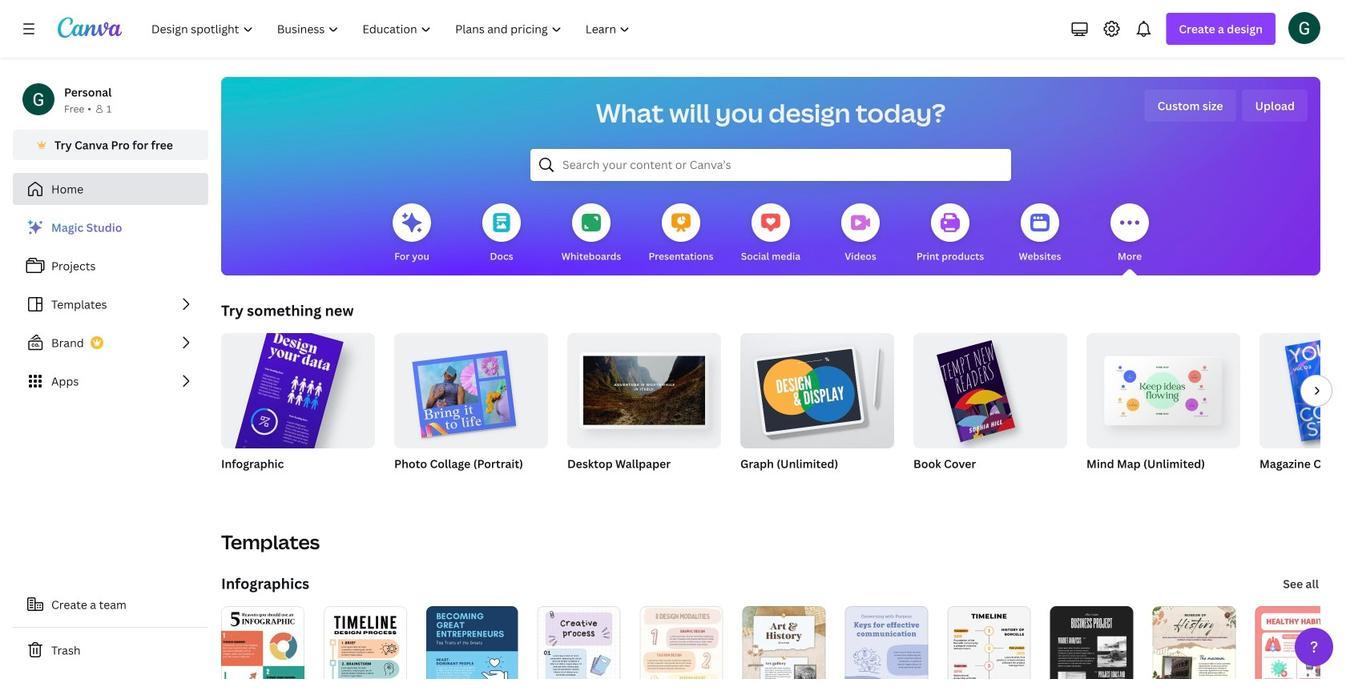 Task type: locate. For each thing, give the bounding box(es) containing it.
top level navigation element
[[141, 13, 644, 45]]

None search field
[[531, 149, 1012, 181]]

group
[[219, 322, 375, 526], [219, 322, 375, 526], [394, 327, 548, 492], [394, 327, 548, 449], [567, 327, 721, 492], [567, 327, 721, 449], [741, 327, 895, 492], [741, 327, 895, 449], [914, 333, 1068, 492], [914, 333, 1068, 449], [1087, 333, 1241, 492], [1260, 333, 1347, 492]]

Search search field
[[563, 150, 979, 180]]

greg robinson image
[[1289, 12, 1321, 44]]

list
[[13, 212, 208, 398]]



Task type: vqa. For each thing, say whether or not it's contained in the screenshot.
'search field'
yes



